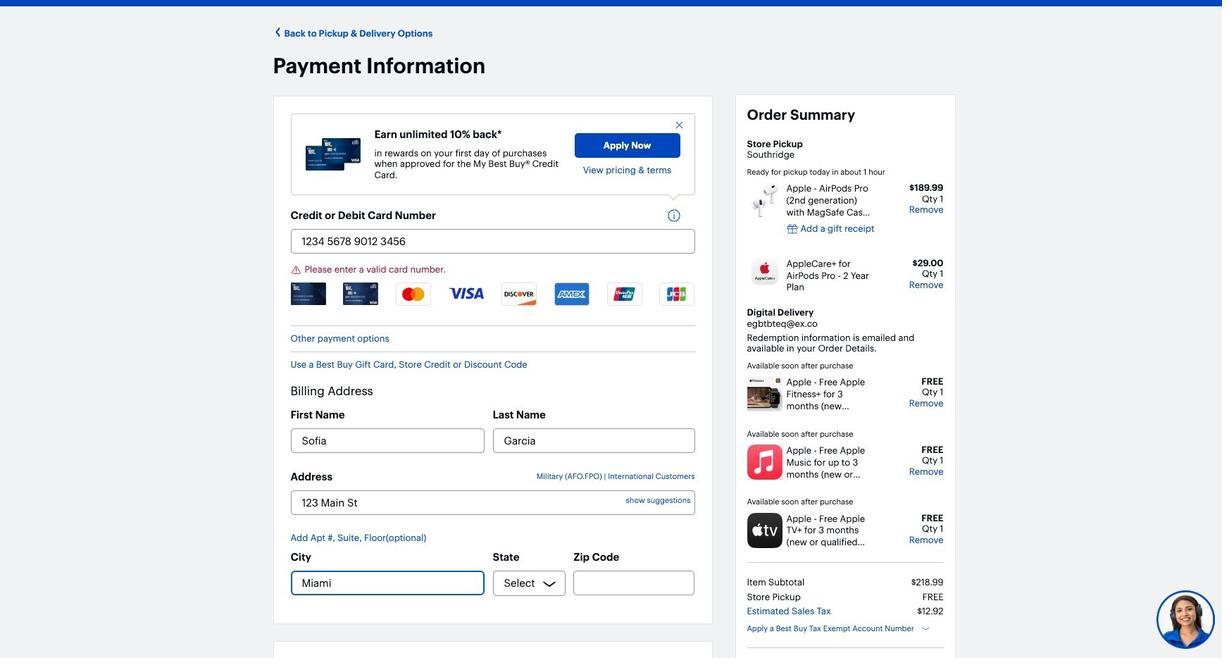 Task type: describe. For each thing, give the bounding box(es) containing it.
best buy help human beacon image
[[1156, 590, 1216, 649]]

amex image
[[554, 283, 590, 306]]

mastercard image
[[396, 283, 431, 306]]

discover image
[[502, 283, 537, 306]]

information image
[[667, 209, 688, 223]]

2 my best buy card image from the left
[[343, 283, 379, 305]]

union pay image
[[607, 283, 642, 306]]



Task type: locate. For each thing, give the bounding box(es) containing it.
visa image
[[449, 283, 484, 300]]

jcb image
[[660, 283, 695, 306]]

None field
[[291, 491, 695, 516]]

my best buy card image down error icon
[[291, 283, 326, 305]]

my best buy card image left mastercard image
[[343, 283, 379, 305]]

my best buy card image
[[291, 283, 326, 305], [343, 283, 379, 305]]

0 horizontal spatial my best buy card image
[[291, 283, 326, 305]]

close image
[[674, 120, 685, 130]]

1 horizontal spatial my best buy card image
[[343, 283, 379, 305]]

my best buy credit card image
[[306, 138, 361, 170]]

1 my best buy card image from the left
[[291, 283, 326, 305]]

list
[[291, 283, 695, 319]]

error image
[[291, 265, 301, 275]]

None text field
[[291, 429, 485, 454], [574, 571, 695, 596], [291, 429, 485, 454], [574, 571, 695, 596]]

None text field
[[291, 229, 695, 254], [493, 429, 695, 454], [291, 571, 485, 596], [291, 229, 695, 254], [493, 429, 695, 454], [291, 571, 485, 596]]



